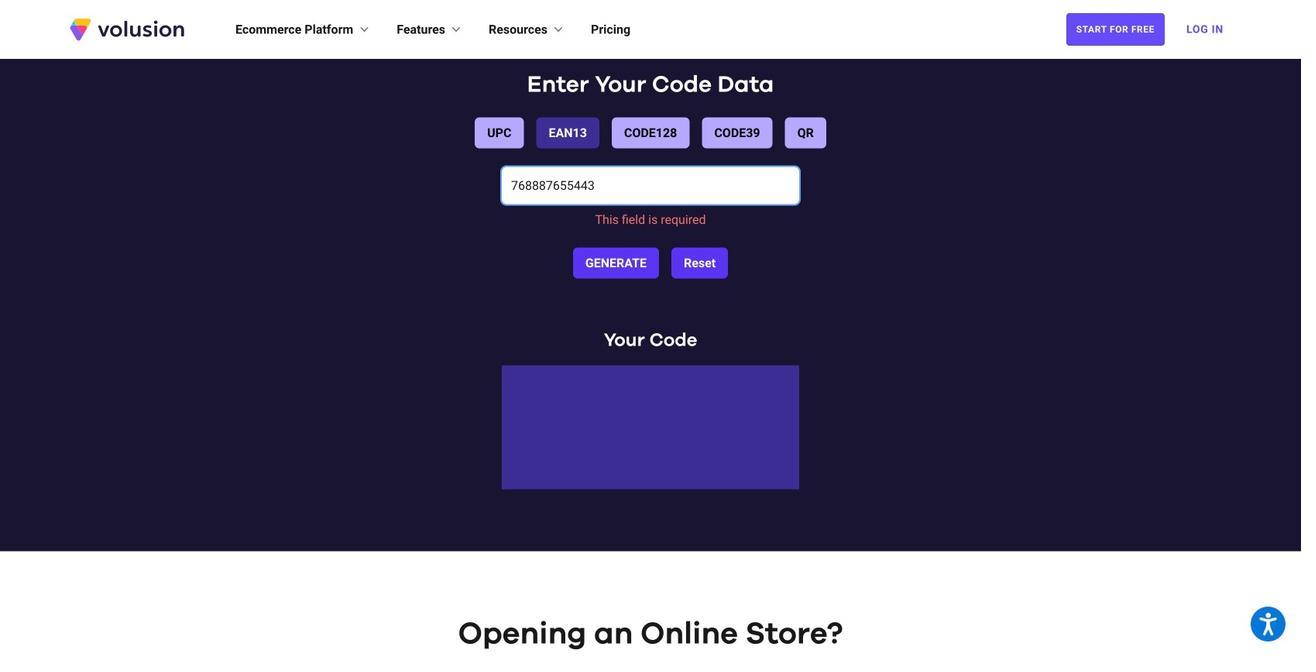 Task type: locate. For each thing, give the bounding box(es) containing it.
open accessibe: accessibility options, statement and help image
[[1260, 613, 1277, 635]]



Task type: describe. For each thing, give the bounding box(es) containing it.
Code Data (#) text field
[[502, 167, 800, 204]]



Task type: vqa. For each thing, say whether or not it's contained in the screenshot.
31.50
no



